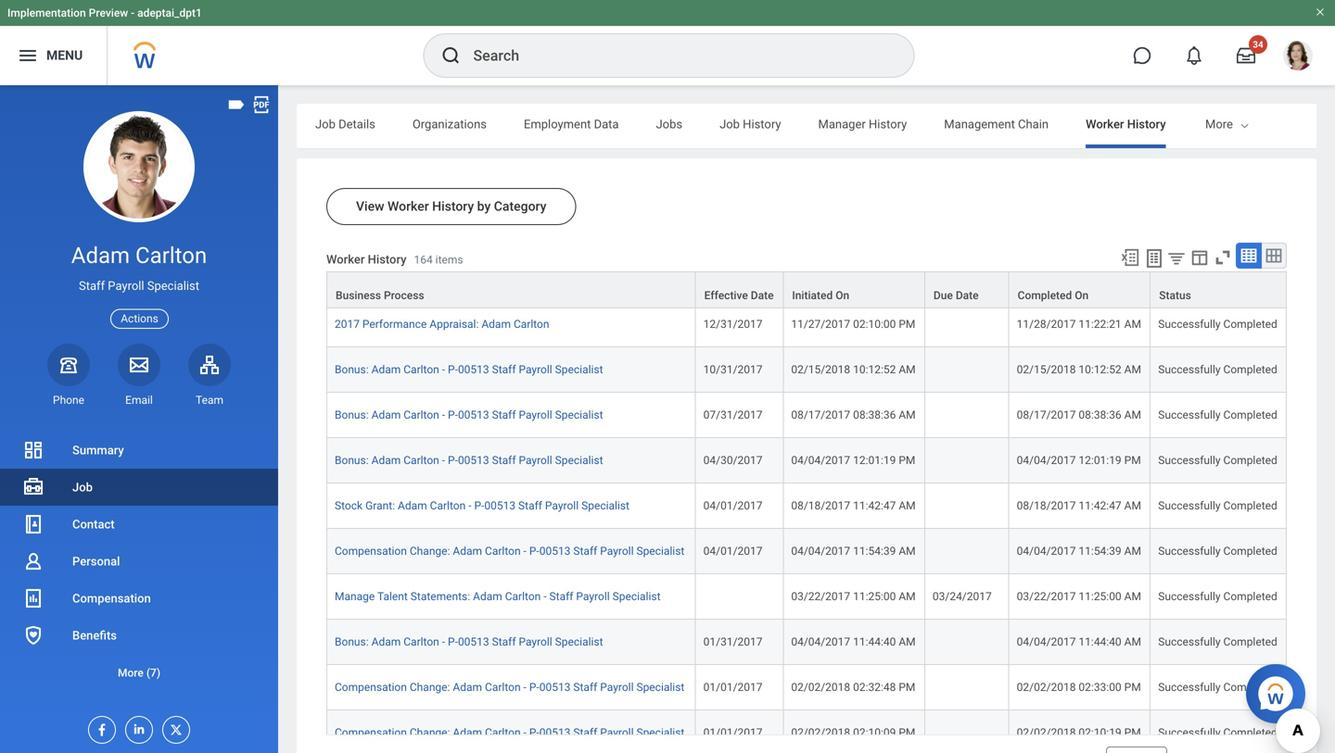 Task type: describe. For each thing, give the bounding box(es) containing it.
list containing summary
[[0, 432, 278, 692]]

date for effective date
[[751, 289, 774, 302]]

manage talent statements: adam carlton - staff payroll specialist link
[[335, 591, 661, 604]]

menu
[[46, 48, 83, 63]]

11/28/2017
[[1017, 318, 1076, 331]]

cell for 04/04/2017 11:54:39 am
[[925, 530, 1010, 575]]

10:15:02
[[853, 273, 896, 286]]

staff inside navigation pane "region"
[[79, 279, 105, 293]]

cell for 11/27/2017 02:10:00 pm
[[925, 302, 1010, 348]]

completed for 04/04/2017 12:01:19 pm
[[1224, 454, 1278, 467]]

2 02/15/2018 10:12:52 am from the left
[[1017, 364, 1142, 377]]

bonus: for 07/31/2017
[[335, 409, 369, 422]]

by
[[477, 199, 491, 214]]

successfully completed for 02/02/2018 02:10:19 pm
[[1158, 727, 1278, 740]]

initiated
[[792, 289, 833, 302]]

bonus: adam carlton - p-00513 staff payroll specialist for 07/31/2017
[[335, 409, 603, 422]]

additiona
[[1286, 117, 1335, 131]]

02:33:00
[[1079, 682, 1122, 695]]

employment data
[[524, 117, 619, 131]]

data
[[594, 117, 619, 131]]

tag image
[[226, 95, 247, 115]]

02:10:19
[[1079, 727, 1122, 740]]

8 row from the top
[[326, 530, 1287, 575]]

benefits
[[72, 629, 117, 643]]

change: inside cell
[[420, 273, 460, 286]]

personal
[[72, 555, 120, 569]]

08/17/2017 10:15:02 am cell
[[784, 257, 925, 302]]

1 11:42:47 from the left
[[853, 500, 896, 513]]

1 12:01:19 from the left
[[853, 454, 896, 467]]

2 11:54:39 from the left
[[1079, 545, 1122, 558]]

history inside button
[[432, 199, 474, 214]]

cell for 04/04/2017 12:01:19 pm
[[925, 439, 1010, 484]]

adam inside navigation pane "region"
[[71, 243, 130, 269]]

03/24/2017
[[933, 591, 992, 604]]

row containing stock grant: adam carlton - p-00513 staff payroll specialist
[[326, 484, 1287, 530]]

successfully completed for 08/17/2017 10:51:50 am
[[1158, 273, 1278, 286]]

performance
[[363, 318, 427, 331]]

personal link
[[0, 543, 278, 581]]

job image
[[22, 477, 45, 499]]

completed for 08/17/2017 08:38:36 am
[[1224, 409, 1278, 422]]

2 10:12:52 from the left
[[1079, 364, 1122, 377]]

more for more
[[1206, 117, 1233, 131]]

1 04/04/2017 12:01:19 pm from the left
[[791, 454, 916, 467]]

worker for worker history
[[1086, 117, 1124, 131]]

job for job details
[[315, 117, 336, 131]]

history for worker history 164 items
[[368, 253, 407, 266]]

summary
[[72, 444, 124, 458]]

phone adam carlton element
[[47, 393, 90, 408]]

summary image
[[22, 440, 45, 462]]

pagination element
[[1179, 736, 1287, 754]]

job history
[[720, 117, 781, 131]]

successfully completed for 03/22/2017 11:25:00 am
[[1158, 591, 1278, 604]]

11/28/2017 11:22:21 am
[[1017, 318, 1142, 331]]

management chain
[[944, 117, 1049, 131]]

successfully for 02/02/2018 02:10:19 pm
[[1158, 727, 1221, 740]]

compensation for 02/02/2018 02:10:09 pm
[[335, 727, 407, 740]]

payroll inside navigation pane "region"
[[108, 279, 144, 293]]

4 row from the top
[[326, 348, 1287, 393]]

compensation change: adam carlton - p-00513 staff payroll specialist for 02/02/2018 02:32:48 pm
[[335, 682, 685, 695]]

implementation
[[7, 6, 86, 19]]

- inside menu banner
[[131, 6, 135, 19]]

1 08:38:36 from the left
[[853, 409, 896, 422]]

close environment banner image
[[1315, 6, 1326, 18]]

effective date button
[[696, 273, 783, 308]]

5 row from the top
[[326, 393, 1287, 439]]

more (7) button
[[0, 663, 278, 685]]

successfully completed for 11/28/2017 11:22:21 am
[[1158, 318, 1278, 331]]

08/17/2017 10:15:02 am
[[791, 273, 916, 286]]

12/31/2017
[[704, 318, 763, 331]]

successfully completed for 08/18/2017 11:42:47 am
[[1158, 500, 1278, 513]]

business
[[336, 289, 381, 302]]

10:51:50
[[1079, 273, 1122, 286]]

row containing business process
[[326, 272, 1287, 309]]

chain
[[1018, 117, 1049, 131]]

category
[[494, 199, 547, 214]]

04/30/2017
[[704, 454, 763, 467]]

1 11:25:00 from the left
[[853, 591, 896, 604]]

bonus: for 10/31/2017
[[335, 364, 369, 377]]

compensation image
[[22, 588, 45, 610]]

more for more (7)
[[118, 667, 144, 680]]

02/02/2018 02:10:19 pm
[[1017, 727, 1141, 740]]

2 04/04/2017 11:44:40 am from the left
[[1017, 636, 1142, 649]]

2 08/18/2017 11:42:47 am from the left
[[1017, 500, 1142, 513]]

process
[[384, 289, 424, 302]]

compensation change: adam carlton - p-00513 staff payroll specialist link for 04/04/2017 11:54:39 am
[[335, 545, 685, 558]]

carlton inside navigation pane "region"
[[135, 243, 207, 269]]

successfully for 04/04/2017 11:54:39 am
[[1158, 545, 1221, 558]]

adam carlton
[[71, 243, 207, 269]]

bonus: adam carlton - p-00513 staff payroll specialist for 04/30/2017
[[335, 454, 603, 467]]

02/02/2018 02:10:09 pm
[[791, 727, 916, 740]]

1 11:54:39 from the left
[[853, 545, 896, 558]]

successfully for 03/22/2017 11:25:00 am
[[1158, 591, 1221, 604]]

2017 performance appraisal: adam carlton
[[335, 318, 549, 331]]

cell for 08/17/2017 10:15:02 am
[[925, 257, 1010, 302]]

export to worksheets image
[[1143, 248, 1166, 270]]

manage
[[335, 591, 375, 604]]

date for due date
[[956, 289, 979, 302]]

implementation preview -   adeptai_dpt1
[[7, 6, 202, 19]]

effective date
[[704, 289, 774, 302]]

01/01/2017 for 02/02/2018 02:10:09 pm
[[704, 727, 763, 740]]

completed for 04/04/2017 11:44:40 am
[[1224, 636, 1278, 649]]

adeptai_dpt1
[[137, 6, 202, 19]]

08/17/2017 right 07/31/2017
[[791, 409, 851, 422]]

change: for 04/04/2017 11:54:39 am
[[410, 545, 450, 558]]

bonus: for 04/30/2017
[[335, 454, 369, 467]]

view
[[356, 199, 384, 214]]

preview
[[89, 6, 128, 19]]

stock grant: adam carlton - p-00513 staff payroll specialist link
[[335, 500, 630, 513]]

due date
[[934, 289, 979, 302]]

1 08/17/2017 08:38:36 am from the left
[[791, 409, 916, 422]]

email adam carlton element
[[118, 393, 160, 408]]

1 02/15/2018 from the left
[[791, 364, 851, 377]]

summary link
[[0, 432, 278, 469]]

02/02/2018 02:32:48 pm
[[791, 682, 916, 695]]

open
[[335, 273, 361, 286]]

menu banner
[[0, 0, 1335, 85]]

phone
[[53, 394, 84, 407]]

benefits image
[[22, 625, 45, 647]]

specialist inside navigation pane "region"
[[147, 279, 199, 293]]

11 row from the top
[[326, 666, 1287, 711]]

stock grant: adam carlton - p-00513 staff payroll specialist
[[335, 500, 630, 513]]

2 01/01/2018 from the left
[[704, 273, 763, 286]]

email
[[125, 394, 153, 407]]

successfully for 02/15/2018 10:12:52 am
[[1158, 364, 1221, 377]]

job details
[[315, 117, 375, 131]]

due date button
[[925, 273, 1009, 308]]

(7)
[[146, 667, 160, 680]]

benefits link
[[0, 618, 278, 655]]

worker inside button
[[388, 199, 429, 214]]

02:10:00
[[853, 318, 896, 331]]

08/17/2017 10:51:50 am cell
[[1010, 257, 1151, 302]]

open enrollment change: adam carlton on 01/01/2018
[[335, 273, 608, 286]]

02/02/2018 for 02/02/2018 02:32:48 pm
[[791, 682, 851, 695]]

history for worker history
[[1127, 117, 1166, 131]]

1 01/01/2018 from the left
[[549, 273, 608, 286]]

successfully for 11/28/2017 11:22:21 am
[[1158, 318, 1221, 331]]

1 10:12:52 from the left
[[853, 364, 896, 377]]

compensation link
[[0, 581, 278, 618]]

cell for 08/18/2017 11:42:47 am
[[925, 484, 1010, 530]]

04/01/2017 for 04/04/2017
[[704, 545, 763, 558]]

cell for 02/02/2018 02:32:48 pm
[[925, 666, 1010, 711]]

completed for 02/15/2018 10:12:52 am
[[1224, 364, 1278, 377]]

2 03/22/2017 11:25:00 am from the left
[[1017, 591, 1142, 604]]

worker history 164 items
[[326, 253, 463, 266]]

status
[[1159, 289, 1191, 302]]

compensation inside "link"
[[72, 592, 151, 606]]

effective
[[704, 289, 748, 302]]

change: for 02/02/2018 02:32:48 pm
[[410, 682, 450, 695]]

phone image
[[56, 354, 82, 376]]

view worker history by category
[[356, 199, 547, 214]]

2017 performance appraisal: adam carlton link
[[335, 318, 549, 331]]

history for job history
[[743, 117, 781, 131]]

timeline
[[1203, 117, 1249, 131]]

table image
[[1240, 247, 1258, 265]]

initiated on button
[[784, 273, 924, 308]]

02/02/2018 for 02/02/2018 02:33:00 pm
[[1017, 682, 1076, 695]]

organizations
[[413, 117, 487, 131]]

2 08/17/2017 08:38:36 am from the left
[[1017, 409, 1142, 422]]

completed for 03/22/2017 11:25:00 am
[[1224, 591, 1278, 604]]

2 11:25:00 from the left
[[1079, 591, 1122, 604]]

row containing open enrollment change: adam carlton on 01/01/2018
[[326, 257, 1287, 302]]

34
[[1253, 39, 1264, 50]]

contact link
[[0, 506, 278, 543]]

successfully for 08/17/2017 10:51:50 am
[[1158, 273, 1221, 286]]

worker for worker history 164 items
[[326, 253, 365, 266]]

notifications large image
[[1185, 46, 1204, 65]]

tab list containing job details
[[297, 104, 1335, 148]]



Task type: locate. For each thing, give the bounding box(es) containing it.
1 row from the top
[[326, 257, 1287, 302]]

mail image
[[128, 354, 150, 376]]

talent
[[377, 591, 408, 604]]

02/15/2018
[[791, 364, 851, 377], [1017, 364, 1076, 377]]

3 compensation change: adam carlton - p-00513 staff payroll specialist from the top
[[335, 727, 685, 740]]

2 vertical spatial compensation change: adam carlton - p-00513 staff payroll specialist link
[[335, 727, 685, 740]]

1 horizontal spatial 08/18/2017
[[1017, 500, 1076, 513]]

1 compensation change: adam carlton - p-00513 staff payroll specialist link from the top
[[335, 545, 685, 558]]

list
[[0, 432, 278, 692]]

more down 34 button
[[1206, 117, 1233, 131]]

staff payroll specialist
[[79, 279, 199, 293]]

08:38:36 down the 11:22:21
[[1079, 409, 1122, 422]]

0 horizontal spatial job
[[72, 481, 93, 495]]

02/02/2018 left 02:32:48 at the right
[[791, 682, 851, 695]]

0 vertical spatial compensation change: adam carlton - p-00513 staff payroll specialist
[[335, 545, 685, 558]]

appraisal:
[[430, 318, 479, 331]]

2 compensation change: adam carlton - p-00513 staff payroll specialist from the top
[[335, 682, 685, 695]]

successfully completed for 04/04/2017 12:01:19 pm
[[1158, 454, 1278, 467]]

compensation
[[335, 545, 407, 558], [72, 592, 151, 606], [335, 682, 407, 695], [335, 727, 407, 740]]

bonus: adam carlton - p-00513 staff payroll specialist for 01/31/2017
[[335, 636, 603, 649]]

bonus: adam carlton - p-00513 staff payroll specialist link for 07/31/2017
[[335, 409, 603, 422]]

job right jobs
[[720, 117, 740, 131]]

compensation for 04/04/2017 11:54:39 am
[[335, 545, 407, 558]]

due
[[934, 289, 953, 302]]

1 date from the left
[[751, 289, 774, 302]]

2 horizontal spatial job
[[720, 117, 740, 131]]

initiated on
[[792, 289, 850, 302]]

view printable version (pdf) image
[[251, 95, 272, 115]]

manager
[[818, 117, 866, 131]]

manage talent statements: adam carlton - staff payroll specialist
[[335, 591, 661, 604]]

employment
[[524, 117, 591, 131]]

0 horizontal spatial 02/15/2018 10:12:52 am
[[791, 364, 916, 377]]

1 horizontal spatial 02/15/2018 10:12:52 am
[[1017, 364, 1142, 377]]

6 successfully from the top
[[1158, 500, 1221, 513]]

08/17/2017 08:38:36 am down 11/28/2017 11:22:21 am
[[1017, 409, 1142, 422]]

1 08/18/2017 11:42:47 am from the left
[[791, 500, 916, 513]]

completed on button
[[1010, 273, 1150, 308]]

successfully completed for 08/17/2017 08:38:36 am
[[1158, 409, 1278, 422]]

1 vertical spatial compensation change: adam carlton - p-00513 staff payroll specialist link
[[335, 682, 685, 695]]

1 vertical spatial more
[[118, 667, 144, 680]]

1 bonus: adam carlton - p-00513 staff payroll specialist link from the top
[[335, 364, 603, 377]]

1 on from the left
[[836, 289, 850, 302]]

2 04/04/2017 12:01:19 pm from the left
[[1017, 454, 1141, 467]]

1 horizontal spatial 04/04/2017 11:44:40 am
[[1017, 636, 1142, 649]]

completed for 11/28/2017 11:22:21 am
[[1224, 318, 1278, 331]]

compensation change: adam carlton - p-00513 staff payroll specialist for 02/02/2018 02:10:09 pm
[[335, 727, 685, 740]]

34 button
[[1226, 35, 1268, 76]]

linkedin image
[[126, 718, 147, 737]]

job
[[315, 117, 336, 131], [720, 117, 740, 131], [72, 481, 93, 495]]

08/17/2017 up initiated on
[[791, 273, 851, 286]]

164
[[414, 253, 433, 266]]

cell for 02/02/2018 02:10:09 pm
[[925, 711, 1010, 754]]

date right due
[[956, 289, 979, 302]]

2 bonus: adam carlton - p-00513 staff payroll specialist from the top
[[335, 409, 603, 422]]

2 row from the top
[[326, 272, 1287, 309]]

compensation for 02/02/2018 02:32:48 pm
[[335, 682, 407, 695]]

cell for 04/04/2017 11:44:40 am
[[925, 620, 1010, 666]]

change: for 02/02/2018 02:10:09 pm
[[410, 727, 450, 740]]

2 02/15/2018 from the left
[[1017, 364, 1076, 377]]

adam inside cell
[[463, 273, 492, 286]]

0 horizontal spatial 01/01/2018
[[549, 273, 608, 286]]

08/17/2017 down 11/28/2017
[[1017, 409, 1076, 422]]

04/01/2017 for 08/18/2017
[[704, 500, 763, 513]]

0 horizontal spatial 04/04/2017 11:44:40 am
[[791, 636, 916, 649]]

navigation pane region
[[0, 85, 278, 754]]

11:44:40
[[853, 636, 896, 649], [1079, 636, 1122, 649]]

compensation change: adam carlton - p-00513 staff payroll specialist link for 02/02/2018 02:32:48 pm
[[335, 682, 685, 695]]

1 horizontal spatial 11:42:47
[[1079, 500, 1122, 513]]

04/04/2017 11:44:40 am up "02/02/2018 02:33:00 pm"
[[1017, 636, 1142, 649]]

1 02/15/2018 10:12:52 am from the left
[[791, 364, 916, 377]]

1 successfully from the top
[[1158, 273, 1221, 286]]

statements:
[[411, 591, 470, 604]]

1 horizontal spatial 11:44:40
[[1079, 636, 1122, 649]]

1 horizontal spatial 08:38:36
[[1079, 409, 1122, 422]]

view worker history by category button
[[326, 188, 576, 225]]

pm
[[899, 318, 916, 331], [899, 454, 916, 467], [1125, 454, 1141, 467], [899, 682, 916, 695], [1125, 682, 1141, 695], [899, 727, 916, 740], [1125, 727, 1141, 740]]

more inside dropdown button
[[118, 667, 144, 680]]

0 horizontal spatial 02/15/2018
[[791, 364, 851, 377]]

jobs
[[656, 117, 683, 131]]

fullscreen image
[[1213, 248, 1233, 268]]

1 04/01/2017 from the top
[[704, 500, 763, 513]]

4 successfully completed from the top
[[1158, 409, 1278, 422]]

3 bonus: adam carlton - p-00513 staff payroll specialist from the top
[[335, 454, 603, 467]]

1 horizontal spatial on
[[1075, 289, 1089, 302]]

select to filter grid data image
[[1167, 249, 1187, 268]]

2 successfully from the top
[[1158, 318, 1221, 331]]

on for completed on
[[1075, 289, 1089, 302]]

2 vertical spatial compensation change: adam carlton - p-00513 staff payroll specialist
[[335, 727, 685, 740]]

0 horizontal spatial 04/04/2017 12:01:19 pm
[[791, 454, 916, 467]]

2 vertical spatial worker
[[326, 253, 365, 266]]

10/31/2017
[[704, 364, 763, 377]]

0 vertical spatial worker
[[1086, 117, 1124, 131]]

Search Workday  search field
[[473, 35, 876, 76]]

02/15/2018 10:12:52 am down 11/28/2017 11:22:21 am
[[1017, 364, 1142, 377]]

0 horizontal spatial 11:42:47
[[853, 500, 896, 513]]

1 vertical spatial worker
[[388, 199, 429, 214]]

2 12:01:19 from the left
[[1079, 454, 1122, 467]]

02/02/2018 left the 02:10:09
[[791, 727, 851, 740]]

5 successfully completed from the top
[[1158, 454, 1278, 467]]

2 compensation change: adam carlton - p-00513 staff payroll specialist link from the top
[[335, 682, 685, 695]]

02:32:48
[[853, 682, 896, 695]]

personal image
[[22, 551, 45, 573]]

details
[[339, 117, 375, 131]]

01/01/2018
[[549, 273, 608, 286], [704, 273, 763, 286]]

11:25:00 up the 02:33:00
[[1079, 591, 1122, 604]]

expand table image
[[1265, 247, 1283, 265]]

1 vertical spatial 04/01/2017
[[704, 545, 763, 558]]

date right effective at the right top of page
[[751, 289, 774, 302]]

01/01/2017
[[704, 682, 763, 695], [704, 727, 763, 740]]

02/15/2018 down "11/27/2017"
[[791, 364, 851, 377]]

2 11:44:40 from the left
[[1079, 636, 1122, 649]]

compensation change: adam carlton - p-00513 staff payroll specialist for 04/04/2017 11:54:39 am
[[335, 545, 685, 558]]

1 horizontal spatial job
[[315, 117, 336, 131]]

successfully for 02/02/2018 02:33:00 pm
[[1158, 682, 1221, 695]]

email button
[[118, 344, 160, 408]]

11:44:40 up the 02:33:00
[[1079, 636, 1122, 649]]

11/27/2017 02:10:00 pm
[[791, 318, 916, 331]]

1 03/22/2017 from the left
[[791, 591, 851, 604]]

1 bonus: from the top
[[335, 364, 369, 377]]

1 compensation change: adam carlton - p-00513 staff payroll specialist from the top
[[335, 545, 685, 558]]

0 vertical spatial 04/01/2017
[[704, 500, 763, 513]]

1 horizontal spatial more
[[1206, 117, 1233, 131]]

search image
[[440, 45, 462, 67]]

status button
[[1151, 273, 1286, 308]]

11:25:00 left 03/24/2017
[[853, 591, 896, 604]]

adam
[[71, 243, 130, 269], [463, 273, 492, 286], [482, 318, 511, 331], [372, 364, 401, 377], [372, 409, 401, 422], [372, 454, 401, 467], [398, 500, 427, 513], [453, 545, 482, 558], [473, 591, 502, 604], [372, 636, 401, 649], [453, 682, 482, 695], [453, 727, 482, 740]]

change:
[[420, 273, 460, 286], [410, 545, 450, 558], [410, 682, 450, 695], [410, 727, 450, 740]]

0 horizontal spatial 08/18/2017 11:42:47 am
[[791, 500, 916, 513]]

01/01/2017 for 02/02/2018 02:32:48 pm
[[704, 682, 763, 695]]

2 04/04/2017 11:54:39 am from the left
[[1017, 545, 1142, 558]]

menu button
[[0, 26, 107, 85]]

history left timeline
[[1127, 117, 1166, 131]]

successfully for 04/04/2017 12:01:19 pm
[[1158, 454, 1221, 467]]

job left "details"
[[315, 117, 336, 131]]

inbox large image
[[1237, 46, 1256, 65]]

compensation change: adam carlton - p-00513 staff payroll specialist link for 02/02/2018 02:10:09 pm
[[335, 727, 685, 740]]

7 row from the top
[[326, 484, 1287, 530]]

11:44:40 up 02:32:48 at the right
[[853, 636, 896, 649]]

2 01/01/2017 from the top
[[704, 727, 763, 740]]

history right manager
[[869, 117, 907, 131]]

successfully completed for 02/02/2018 02:33:00 pm
[[1158, 682, 1278, 695]]

cell for 02/15/2018 10:12:52 am
[[925, 348, 1010, 393]]

08:38:36
[[853, 409, 896, 422], [1079, 409, 1122, 422]]

grant:
[[365, 500, 395, 513]]

history left manager
[[743, 117, 781, 131]]

01/01/2018 right on
[[549, 273, 608, 286]]

profile logan mcneil image
[[1283, 41, 1313, 74]]

3 successfully from the top
[[1158, 364, 1221, 377]]

2 horizontal spatial worker
[[1086, 117, 1124, 131]]

enrollment
[[363, 273, 417, 286]]

08/17/2017 08:38:36 am
[[791, 409, 916, 422], [1017, 409, 1142, 422]]

1 horizontal spatial 02/15/2018
[[1017, 364, 1076, 377]]

worker history
[[1086, 117, 1166, 131]]

row
[[326, 257, 1287, 302], [326, 272, 1287, 309], [326, 302, 1287, 348], [326, 348, 1287, 393], [326, 393, 1287, 439], [326, 439, 1287, 484], [326, 484, 1287, 530], [326, 530, 1287, 575], [326, 575, 1287, 620], [326, 620, 1287, 666], [326, 666, 1287, 711], [326, 711, 1287, 754]]

manager history
[[818, 117, 907, 131]]

5 successfully from the top
[[1158, 454, 1221, 467]]

0 horizontal spatial 10:12:52
[[853, 364, 896, 377]]

specialist
[[147, 279, 199, 293], [555, 364, 603, 377], [555, 409, 603, 422], [555, 454, 603, 467], [582, 500, 630, 513], [637, 545, 685, 558], [613, 591, 661, 604], [555, 636, 603, 649], [637, 682, 685, 695], [637, 727, 685, 740]]

3 row from the top
[[326, 302, 1287, 348]]

0 horizontal spatial 11:44:40
[[853, 636, 896, 649]]

1 horizontal spatial 12:01:19
[[1079, 454, 1122, 467]]

10:12:52 down 02:10:00 at the top right of the page
[[853, 364, 896, 377]]

03/22/2017 11:25:00 am up 02/02/2018 02:32:48 pm
[[791, 591, 916, 604]]

02/02/2018 for 02/02/2018 02:10:09 pm
[[791, 727, 851, 740]]

successfully for 04/04/2017 11:44:40 am
[[1158, 636, 1221, 649]]

02:10:09
[[853, 727, 896, 740]]

0 horizontal spatial 08:38:36
[[853, 409, 896, 422]]

cell
[[925, 257, 1010, 302], [925, 302, 1010, 348], [925, 348, 1010, 393], [925, 393, 1010, 439], [925, 439, 1010, 484], [925, 484, 1010, 530], [925, 530, 1010, 575], [696, 575, 784, 620], [925, 620, 1010, 666], [925, 666, 1010, 711], [925, 711, 1010, 754]]

completed for 02/02/2018 02:10:19 pm
[[1224, 727, 1278, 740]]

successfully for 08/18/2017 11:42:47 am
[[1158, 500, 1221, 513]]

04/04/2017 11:44:40 am up 02/02/2018 02:32:48 pm
[[791, 636, 916, 649]]

10 row from the top
[[326, 620, 1287, 666]]

08/17/2017 10:51:50 am
[[1017, 273, 1142, 286]]

0 vertical spatial 01/01/2017
[[704, 682, 763, 695]]

03/22/2017 11:25:00 am up "02/02/2018 02:33:00 pm"
[[1017, 591, 1142, 604]]

4 bonus: adam carlton - p-00513 staff payroll specialist link from the top
[[335, 636, 603, 649]]

0 horizontal spatial worker
[[326, 253, 365, 266]]

compensation change: adam carlton - p-00513 staff payroll specialist link
[[335, 545, 685, 558], [335, 682, 685, 695], [335, 727, 685, 740]]

7 successfully from the top
[[1158, 545, 1221, 558]]

job inside job link
[[72, 481, 93, 495]]

row containing manage talent statements: adam carlton - staff payroll specialist
[[326, 575, 1287, 620]]

facebook image
[[89, 718, 109, 738]]

export to excel image
[[1120, 248, 1141, 268]]

successfully completed
[[1158, 273, 1278, 286], [1158, 318, 1278, 331], [1158, 364, 1278, 377], [1158, 409, 1278, 422], [1158, 454, 1278, 467], [1158, 500, 1278, 513], [1158, 545, 1278, 558], [1158, 591, 1278, 604], [1158, 636, 1278, 649], [1158, 682, 1278, 695], [1158, 727, 1278, 740]]

1 04/04/2017 11:54:39 am from the left
[[791, 545, 916, 558]]

actions
[[121, 313, 158, 326]]

completed inside popup button
[[1018, 289, 1072, 302]]

1 horizontal spatial 08/18/2017 11:42:47 am
[[1017, 500, 1142, 513]]

completed for 02/02/2018 02:33:00 pm
[[1224, 682, 1278, 695]]

0 vertical spatial compensation change: adam carlton - p-00513 staff payroll specialist link
[[335, 545, 685, 558]]

1 horizontal spatial 01/01/2018
[[704, 273, 763, 286]]

02/15/2018 10:12:52 am
[[791, 364, 916, 377], [1017, 364, 1142, 377]]

1 horizontal spatial 11:25:00
[[1079, 591, 1122, 604]]

11:25:00
[[853, 591, 896, 604], [1079, 591, 1122, 604]]

view team image
[[198, 354, 221, 376]]

7 successfully completed from the top
[[1158, 545, 1278, 558]]

11 successfully from the top
[[1158, 727, 1221, 740]]

9 successfully completed from the top
[[1158, 636, 1278, 649]]

worker right chain
[[1086, 117, 1124, 131]]

1 horizontal spatial 04/04/2017 11:54:39 am
[[1017, 545, 1142, 558]]

1 horizontal spatial 11:54:39
[[1079, 545, 1122, 558]]

cell for 08/17/2017 08:38:36 am
[[925, 393, 1010, 439]]

-
[[131, 6, 135, 19], [442, 364, 445, 377], [442, 409, 445, 422], [442, 454, 445, 467], [469, 500, 472, 513], [524, 545, 527, 558], [544, 591, 547, 604], [442, 636, 445, 649], [524, 682, 527, 695], [524, 727, 527, 740]]

08/17/2017 up completed on
[[1017, 273, 1076, 286]]

on down "08/17/2017 10:51:50 am"
[[1075, 289, 1089, 302]]

toolbar
[[1112, 243, 1287, 272]]

2 11:42:47 from the left
[[1079, 500, 1122, 513]]

08/17/2017
[[791, 273, 851, 286], [1017, 273, 1076, 286], [791, 409, 851, 422], [1017, 409, 1076, 422]]

phone button
[[47, 344, 90, 408]]

successfully completed for 04/04/2017 11:54:39 am
[[1158, 545, 1278, 558]]

click to view/edit grid preferences image
[[1190, 248, 1210, 268]]

2 bonus: from the top
[[335, 409, 369, 422]]

bonus: adam carlton - p-00513 staff payroll specialist link
[[335, 364, 603, 377], [335, 409, 603, 422], [335, 454, 603, 467], [335, 636, 603, 649]]

job link
[[0, 469, 278, 506]]

1 horizontal spatial date
[[956, 289, 979, 302]]

11:22:21
[[1079, 318, 1122, 331]]

9 successfully from the top
[[1158, 636, 1221, 649]]

more left (7) at the bottom left of page
[[118, 667, 144, 680]]

2 03/22/2017 from the left
[[1017, 591, 1076, 604]]

team link
[[188, 344, 231, 408]]

02/15/2018 down 11/28/2017
[[1017, 364, 1076, 377]]

12 row from the top
[[326, 711, 1287, 754]]

9 row from the top
[[326, 575, 1287, 620]]

11 successfully completed from the top
[[1158, 727, 1278, 740]]

8 successfully from the top
[[1158, 591, 1221, 604]]

completed on
[[1018, 289, 1089, 302]]

1 04/04/2017 11:44:40 am from the left
[[791, 636, 916, 649]]

1 horizontal spatial 03/22/2017
[[1017, 591, 1076, 604]]

business process button
[[327, 273, 695, 308]]

successfully completed for 04/04/2017 11:44:40 am
[[1158, 636, 1278, 649]]

0 horizontal spatial on
[[836, 289, 850, 302]]

02/02/2018 left 02:10:19
[[1017, 727, 1076, 740]]

8 successfully completed from the top
[[1158, 591, 1278, 604]]

history up enrollment on the top left of the page
[[368, 253, 407, 266]]

staff
[[79, 279, 105, 293], [492, 364, 516, 377], [492, 409, 516, 422], [492, 454, 516, 467], [518, 500, 542, 513], [573, 545, 597, 558], [550, 591, 574, 604], [492, 636, 516, 649], [573, 682, 597, 695], [573, 727, 597, 740]]

04/04/2017 11:44:40 am
[[791, 636, 916, 649], [1017, 636, 1142, 649]]

tab list
[[297, 104, 1335, 148]]

1 11:44:40 from the left
[[853, 636, 896, 649]]

1 01/01/2017 from the top
[[704, 682, 763, 695]]

0 horizontal spatial 11:54:39
[[853, 545, 896, 558]]

2 bonus: adam carlton - p-00513 staff payroll specialist link from the top
[[335, 409, 603, 422]]

2 on from the left
[[1075, 289, 1089, 302]]

history left by
[[432, 199, 474, 214]]

02/02/2018 for 02/02/2018 02:10:19 pm
[[1017, 727, 1076, 740]]

04/04/2017 11:54:39 am
[[791, 545, 916, 558], [1017, 545, 1142, 558]]

2 08:38:36 from the left
[[1079, 409, 1122, 422]]

1 horizontal spatial 03/22/2017 11:25:00 am
[[1017, 591, 1142, 604]]

more (7)
[[118, 667, 160, 680]]

2 date from the left
[[956, 289, 979, 302]]

0 horizontal spatial date
[[751, 289, 774, 302]]

justify image
[[17, 45, 39, 67]]

0 horizontal spatial 04/04/2017 11:54:39 am
[[791, 545, 916, 558]]

worker right view
[[388, 199, 429, 214]]

successfully for 08/17/2017 08:38:36 am
[[1158, 409, 1221, 422]]

08/18/2017 11:42:47 am
[[791, 500, 916, 513], [1017, 500, 1142, 513]]

1 08/18/2017 from the left
[[791, 500, 851, 513]]

bonus: adam carlton - p-00513 staff payroll specialist link for 04/30/2017
[[335, 454, 603, 467]]

bonus:
[[335, 364, 369, 377], [335, 409, 369, 422], [335, 454, 369, 467], [335, 636, 369, 649]]

row containing 2017 performance appraisal: adam carlton
[[326, 302, 1287, 348]]

completed for 08/18/2017 11:42:47 am
[[1224, 500, 1278, 513]]

2 08/18/2017 from the left
[[1017, 500, 1076, 513]]

contact image
[[22, 514, 45, 536]]

08/18/2017
[[791, 500, 851, 513], [1017, 500, 1076, 513]]

job for job history
[[720, 117, 740, 131]]

bonus: adam carlton - p-00513 staff payroll specialist for 10/31/2017
[[335, 364, 603, 377]]

completed for 08/17/2017 10:51:50 am
[[1224, 273, 1278, 286]]

on for initiated on
[[836, 289, 850, 302]]

12:01:19
[[853, 454, 896, 467], [1079, 454, 1122, 467]]

carlton
[[135, 243, 207, 269], [495, 273, 531, 286], [514, 318, 549, 331], [404, 364, 439, 377], [404, 409, 439, 422], [404, 454, 439, 467], [430, 500, 466, 513], [485, 545, 521, 558], [505, 591, 541, 604], [404, 636, 439, 649], [485, 682, 521, 695], [485, 727, 521, 740]]

0 horizontal spatial 12:01:19
[[853, 454, 896, 467]]

2 04/01/2017 from the top
[[704, 545, 763, 558]]

10 successfully completed from the top
[[1158, 682, 1278, 695]]

08/17/2017 08:38:36 am down 11/27/2017 02:10:00 pm
[[791, 409, 916, 422]]

3 successfully completed from the top
[[1158, 364, 1278, 377]]

worker up open
[[326, 253, 365, 266]]

bonus: adam carlton - p-00513 staff payroll specialist link for 10/31/2017
[[335, 364, 603, 377]]

1 vertical spatial 01/01/2017
[[704, 727, 763, 740]]

1 bonus: adam carlton - p-00513 staff payroll specialist from the top
[[335, 364, 603, 377]]

bonus: adam carlton - p-00513 staff payroll specialist link for 01/31/2017
[[335, 636, 603, 649]]

01/01/2018 cell
[[696, 257, 784, 302]]

0 horizontal spatial 03/22/2017
[[791, 591, 851, 604]]

successfully completed for 02/15/2018 10:12:52 am
[[1158, 364, 1278, 377]]

10:12:52 down the 11:22:21
[[1079, 364, 1122, 377]]

1 horizontal spatial 04/04/2017 12:01:19 pm
[[1017, 454, 1141, 467]]

items
[[436, 253, 463, 266]]

contact
[[72, 518, 115, 532]]

10 successfully from the top
[[1158, 682, 1221, 695]]

compensation change: adam carlton - p-00513 staff payroll specialist
[[335, 545, 685, 558], [335, 682, 685, 695], [335, 727, 685, 740]]

08:38:36 down 02:10:00 at the top right of the page
[[853, 409, 896, 422]]

0 horizontal spatial 03/22/2017 11:25:00 am
[[791, 591, 916, 604]]

4 successfully from the top
[[1158, 409, 1221, 422]]

2 successfully completed from the top
[[1158, 318, 1278, 331]]

1 03/22/2017 11:25:00 am from the left
[[791, 591, 916, 604]]

1 horizontal spatial 10:12:52
[[1079, 364, 1122, 377]]

management
[[944, 117, 1015, 131]]

0 horizontal spatial more
[[118, 667, 144, 680]]

0 horizontal spatial 11:25:00
[[853, 591, 896, 604]]

on down 08/17/2017 10:15:02 am
[[836, 289, 850, 302]]

02/02/2018 02:33:00 pm
[[1017, 682, 1141, 695]]

6 row from the top
[[326, 439, 1287, 484]]

worker
[[1086, 117, 1124, 131], [388, 199, 429, 214], [326, 253, 365, 266]]

1 horizontal spatial worker
[[388, 199, 429, 214]]

more (7) button
[[0, 655, 278, 692]]

x image
[[163, 718, 184, 738]]

01/31/2017
[[704, 636, 763, 649]]

2017
[[335, 318, 360, 331]]

completed for 04/04/2017 11:54:39 am
[[1224, 545, 1278, 558]]

team adam carlton element
[[188, 393, 231, 408]]

carlton inside cell
[[495, 273, 531, 286]]

0 horizontal spatial 08/18/2017
[[791, 500, 851, 513]]

1 vertical spatial compensation change: adam carlton - p-00513 staff payroll specialist
[[335, 682, 685, 695]]

03/22/2017
[[791, 591, 851, 604], [1017, 591, 1076, 604]]

4 bonus: from the top
[[335, 636, 369, 649]]

1 successfully completed from the top
[[1158, 273, 1278, 286]]

4 bonus: adam carlton - p-00513 staff payroll specialist from the top
[[335, 636, 603, 649]]

6 successfully completed from the top
[[1158, 500, 1278, 513]]

02/15/2018 10:12:52 am down 11/27/2017 02:10:00 pm
[[791, 364, 916, 377]]

worker inside 'tab list'
[[1086, 117, 1124, 131]]

bonus: for 01/31/2017
[[335, 636, 369, 649]]

1 horizontal spatial 08/17/2017 08:38:36 am
[[1017, 409, 1142, 422]]

3 bonus: from the top
[[335, 454, 369, 467]]

01/01/2018 up effective date
[[704, 273, 763, 286]]

0 vertical spatial more
[[1206, 117, 1233, 131]]

0 horizontal spatial 08/17/2017 08:38:36 am
[[791, 409, 916, 422]]

02/02/2018 left the 02:33:00
[[1017, 682, 1076, 695]]

open enrollment change: adam carlton on 01/01/2018 cell
[[326, 257, 696, 302]]

3 bonus: adam carlton - p-00513 staff payroll specialist link from the top
[[335, 454, 603, 467]]

history for manager history
[[869, 117, 907, 131]]

job up contact
[[72, 481, 93, 495]]

3 compensation change: adam carlton - p-00513 staff payroll specialist link from the top
[[335, 727, 685, 740]]



Task type: vqa. For each thing, say whether or not it's contained in the screenshot.
11th successfully completed from the bottom
yes



